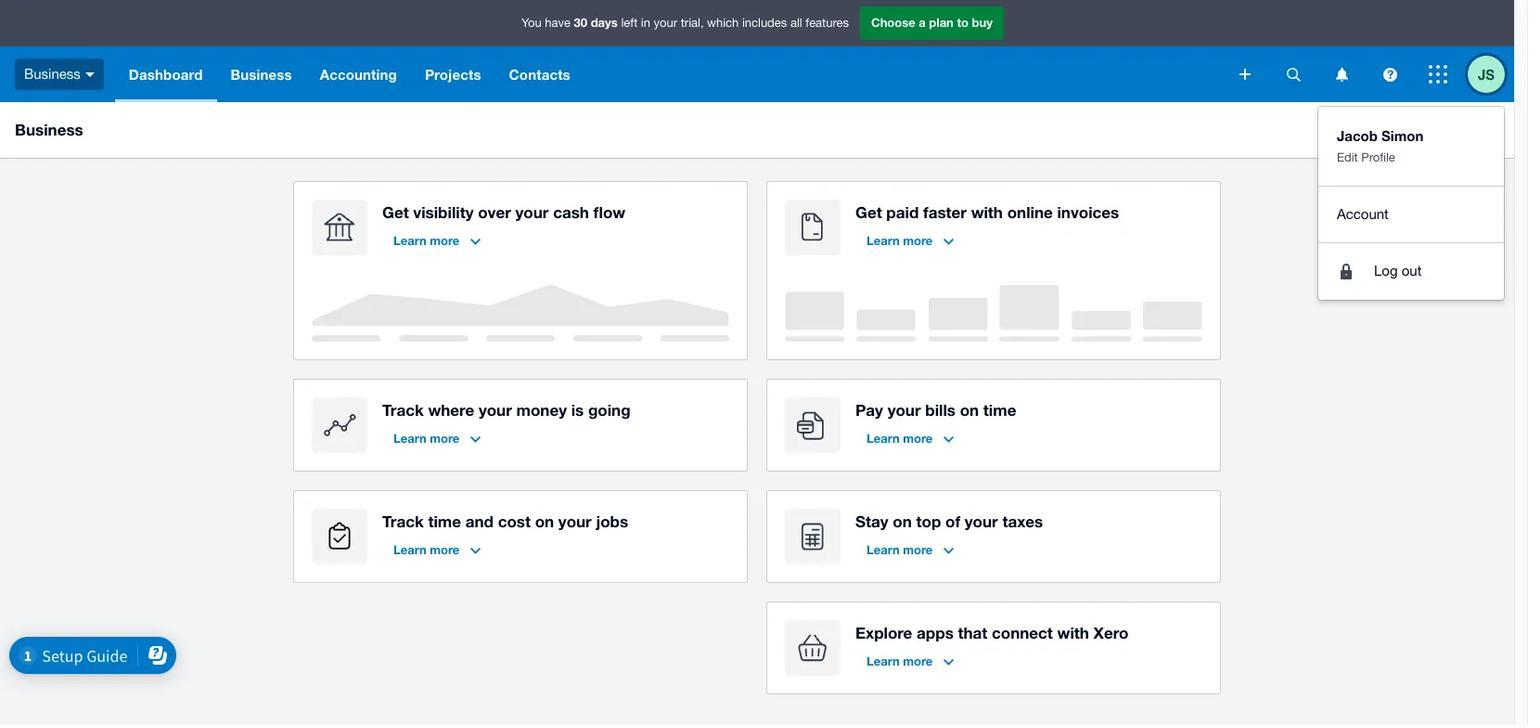 Task type: locate. For each thing, give the bounding box(es) containing it.
learn more down visibility
[[394, 233, 460, 248]]

your right pay
[[888, 400, 921, 420]]

learn more down where
[[394, 431, 460, 446]]

0 horizontal spatial get
[[382, 202, 409, 222]]

xero
[[1094, 623, 1129, 642]]

left
[[621, 16, 638, 30]]

learn more for visibility
[[394, 233, 460, 248]]

and
[[466, 512, 494, 531]]

svg image inside business popup button
[[85, 72, 95, 77]]

more for apps
[[903, 654, 933, 668]]

days
[[591, 15, 618, 30]]

online
[[1008, 202, 1053, 222]]

learn more for apps
[[867, 654, 933, 668]]

with right faster
[[972, 202, 1003, 222]]

learn for on
[[867, 542, 900, 557]]

learn down explore
[[867, 654, 900, 668]]

have
[[545, 16, 571, 30]]

is
[[572, 400, 584, 420]]

navigation containing dashboard
[[115, 46, 1227, 102]]

learn more down stay
[[867, 542, 933, 557]]

1 vertical spatial edit
[[1338, 150, 1359, 164]]

simon
[[1382, 127, 1424, 144]]

business inside navigation
[[231, 66, 292, 83]]

track time and cost on your jobs
[[382, 512, 629, 531]]

learn more button down where
[[382, 423, 492, 453]]

1 horizontal spatial business button
[[217, 46, 306, 102]]

learn more button for paid
[[856, 226, 966, 255]]

learn for visibility
[[394, 233, 427, 248]]

on left top
[[893, 512, 912, 531]]

js button
[[1469, 46, 1515, 102]]

learn right projects icon
[[394, 542, 427, 557]]

that
[[958, 623, 988, 642]]

learn more button for where
[[382, 423, 492, 453]]

svg image
[[1430, 65, 1448, 84], [1336, 67, 1348, 81]]

log
[[1375, 263, 1399, 278]]

business
[[24, 66, 81, 81], [231, 66, 292, 83], [15, 120, 83, 139]]

your right in
[[654, 16, 678, 30]]

stay
[[856, 512, 889, 531]]

learn more button down visibility
[[382, 226, 492, 255]]

0 horizontal spatial on
[[535, 512, 554, 531]]

edit inside button
[[1401, 123, 1423, 137]]

learn more button
[[382, 226, 492, 255], [856, 226, 966, 255], [382, 423, 492, 453], [856, 423, 966, 453], [382, 535, 492, 564], [856, 535, 966, 564], [856, 646, 966, 676]]

banner
[[0, 0, 1515, 299]]

1 horizontal spatial time
[[984, 400, 1017, 420]]

track left where
[[382, 400, 424, 420]]

business button
[[0, 46, 115, 102], [217, 46, 306, 102]]

where
[[428, 400, 475, 420]]

to
[[958, 15, 969, 30]]

with left xero
[[1058, 623, 1090, 642]]

edit dashboard button
[[1389, 115, 1500, 145]]

more down 'track time and cost on your jobs'
[[430, 542, 460, 557]]

more for paid
[[903, 233, 933, 248]]

learn down visibility
[[394, 233, 427, 248]]

account
[[1338, 206, 1390, 221]]

more down top
[[903, 542, 933, 557]]

get for get visibility over your cash flow
[[382, 202, 409, 222]]

edit dashboard
[[1401, 123, 1488, 137]]

log out option
[[1319, 253, 1505, 290]]

learn
[[394, 233, 427, 248], [867, 233, 900, 248], [394, 431, 427, 446], [867, 431, 900, 446], [394, 542, 427, 557], [867, 542, 900, 557], [867, 654, 900, 668]]

track where your money is going
[[382, 400, 631, 420]]

0 vertical spatial time
[[984, 400, 1017, 420]]

your inside you have 30 days left in your trial, which includes all features
[[654, 16, 678, 30]]

your right of
[[965, 512, 999, 531]]

2 track from the top
[[382, 512, 424, 531]]

features
[[806, 16, 849, 30]]

learn more button for time
[[382, 535, 492, 564]]

connect
[[992, 623, 1053, 642]]

more down where
[[430, 431, 460, 446]]

of
[[946, 512, 961, 531]]

includes
[[743, 16, 788, 30]]

svg image
[[1287, 67, 1301, 81], [1384, 67, 1398, 81], [1240, 69, 1251, 80], [85, 72, 95, 77]]

1 horizontal spatial with
[[1058, 623, 1090, 642]]

0 horizontal spatial with
[[972, 202, 1003, 222]]

1 track from the top
[[382, 400, 424, 420]]

edit inside the jacob simon edit profile
[[1338, 150, 1359, 164]]

1 horizontal spatial on
[[893, 512, 912, 531]]

0 vertical spatial edit
[[1401, 123, 1423, 137]]

dashboard
[[1427, 123, 1488, 137]]

faster
[[924, 202, 967, 222]]

cash
[[553, 202, 589, 222]]

accounting
[[320, 66, 397, 83]]

navigation
[[115, 46, 1227, 102]]

more down paid
[[903, 233, 933, 248]]

more
[[430, 233, 460, 248], [903, 233, 933, 248], [430, 431, 460, 446], [903, 431, 933, 446], [430, 542, 460, 557], [903, 542, 933, 557], [903, 654, 933, 668]]

get
[[382, 202, 409, 222], [856, 202, 883, 222]]

jacob simon group
[[1319, 107, 1505, 299]]

banner containing js
[[0, 0, 1515, 299]]

learn down stay
[[867, 542, 900, 557]]

flow
[[594, 202, 626, 222]]

learn more down paid
[[867, 233, 933, 248]]

get for get paid faster with online invoices
[[856, 202, 883, 222]]

time right bills
[[984, 400, 1017, 420]]

projects
[[425, 66, 481, 83]]

bills
[[926, 400, 956, 420]]

learn for time
[[394, 542, 427, 557]]

learn more down explore
[[867, 654, 933, 668]]

more down pay your bills on time
[[903, 431, 933, 446]]

learn more button for your
[[856, 423, 966, 453]]

with
[[972, 202, 1003, 222], [1058, 623, 1090, 642]]

bills icon image
[[785, 397, 841, 453]]

learn right track money icon in the bottom of the page
[[394, 431, 427, 446]]

1 horizontal spatial get
[[856, 202, 883, 222]]

time
[[984, 400, 1017, 420], [428, 512, 461, 531]]

1 vertical spatial with
[[1058, 623, 1090, 642]]

time left "and"
[[428, 512, 461, 531]]

learn more button down apps
[[856, 646, 966, 676]]

learn more for time
[[394, 542, 460, 557]]

learn down paid
[[867, 233, 900, 248]]

0 horizontal spatial business button
[[0, 46, 115, 102]]

in
[[641, 16, 651, 30]]

learn more button down paid
[[856, 226, 966, 255]]

edit
[[1401, 123, 1423, 137], [1338, 150, 1359, 164]]

projects icon image
[[312, 509, 368, 564]]

all
[[791, 16, 803, 30]]

you have 30 days left in your trial, which includes all features
[[522, 15, 849, 30]]

svg image left js
[[1430, 65, 1448, 84]]

svg image up jacob
[[1336, 67, 1348, 81]]

choose a plan to buy
[[872, 15, 993, 30]]

buy
[[972, 15, 993, 30]]

get paid faster with online invoices
[[856, 202, 1120, 222]]

banking icon image
[[312, 200, 368, 255]]

over
[[478, 202, 511, 222]]

contacts button
[[495, 46, 585, 102]]

2 get from the left
[[856, 202, 883, 222]]

learn more button down top
[[856, 535, 966, 564]]

your right where
[[479, 400, 512, 420]]

learn more down pay
[[867, 431, 933, 446]]

track right projects icon
[[382, 512, 424, 531]]

learn for where
[[394, 431, 427, 446]]

log out
[[1375, 263, 1423, 278]]

learn more
[[394, 233, 460, 248], [867, 233, 933, 248], [394, 431, 460, 446], [867, 431, 933, 446], [394, 542, 460, 557], [867, 542, 933, 557], [867, 654, 933, 668]]

0 horizontal spatial edit
[[1338, 150, 1359, 164]]

account link
[[1319, 195, 1505, 233]]

stay on top of your taxes
[[856, 512, 1044, 531]]

1 horizontal spatial svg image
[[1430, 65, 1448, 84]]

dashboard
[[129, 66, 203, 83]]

track for track time and cost on your jobs
[[382, 512, 424, 531]]

1 vertical spatial time
[[428, 512, 461, 531]]

1 vertical spatial track
[[382, 512, 424, 531]]

your
[[654, 16, 678, 30], [516, 202, 549, 222], [479, 400, 512, 420], [888, 400, 921, 420], [559, 512, 592, 531], [965, 512, 999, 531]]

1 get from the left
[[382, 202, 409, 222]]

0 vertical spatial with
[[972, 202, 1003, 222]]

more down visibility
[[430, 233, 460, 248]]

learn down pay
[[867, 431, 900, 446]]

taxes icon image
[[785, 509, 841, 564]]

0 vertical spatial track
[[382, 400, 424, 420]]

on
[[961, 400, 980, 420], [535, 512, 554, 531], [893, 512, 912, 531]]

on right cost
[[535, 512, 554, 531]]

learn more button down "and"
[[382, 535, 492, 564]]

learn more button down pay your bills on time
[[856, 423, 966, 453]]

log out link
[[1319, 253, 1505, 290]]

accounting button
[[306, 46, 411, 102]]

get left visibility
[[382, 202, 409, 222]]

30
[[574, 15, 588, 30]]

1 horizontal spatial edit
[[1401, 123, 1423, 137]]

track
[[382, 400, 424, 420], [382, 512, 424, 531]]

plan
[[930, 15, 954, 30]]

more down apps
[[903, 654, 933, 668]]

get left paid
[[856, 202, 883, 222]]

learn more down 'track time and cost on your jobs'
[[394, 542, 460, 557]]

on right bills
[[961, 400, 980, 420]]



Task type: vqa. For each thing, say whether or not it's contained in the screenshot.
taxes icon
yes



Task type: describe. For each thing, give the bounding box(es) containing it.
learn for your
[[867, 431, 900, 446]]

1 business button from the left
[[0, 46, 115, 102]]

explore
[[856, 623, 913, 642]]

which
[[707, 16, 739, 30]]

add-ons icon image
[[785, 620, 841, 676]]

going
[[588, 400, 631, 420]]

contacts
[[509, 66, 571, 83]]

paid
[[887, 202, 919, 222]]

you
[[522, 16, 542, 30]]

cost
[[498, 512, 531, 531]]

learn more for paid
[[867, 233, 933, 248]]

more for where
[[430, 431, 460, 446]]

trial,
[[681, 16, 704, 30]]

learn more button for apps
[[856, 646, 966, 676]]

profile
[[1362, 150, 1396, 164]]

your left jobs
[[559, 512, 592, 531]]

track money icon image
[[312, 397, 368, 453]]

jacob
[[1338, 127, 1378, 144]]

more for time
[[430, 542, 460, 557]]

learn more for where
[[394, 431, 460, 446]]

2 horizontal spatial on
[[961, 400, 980, 420]]

track for track where your money is going
[[382, 400, 424, 420]]

more for your
[[903, 431, 933, 446]]

choose
[[872, 15, 916, 30]]

0 horizontal spatial time
[[428, 512, 461, 531]]

jobs
[[596, 512, 629, 531]]

apps
[[917, 623, 954, 642]]

your right over
[[516, 202, 549, 222]]

js
[[1479, 65, 1496, 82]]

pay your bills on time
[[856, 400, 1017, 420]]

more for visibility
[[430, 233, 460, 248]]

learn more for your
[[867, 431, 933, 446]]

invoices preview bar graph image
[[785, 285, 1203, 342]]

learn more button for on
[[856, 535, 966, 564]]

get visibility over your cash flow
[[382, 202, 626, 222]]

invoices icon image
[[785, 200, 841, 255]]

pay
[[856, 400, 884, 420]]

a
[[919, 15, 926, 30]]

learn more button for visibility
[[382, 226, 492, 255]]

banking preview line graph image
[[312, 285, 730, 342]]

learn more for on
[[867, 542, 933, 557]]

0 horizontal spatial svg image
[[1336, 67, 1348, 81]]

2 business button from the left
[[217, 46, 306, 102]]

more for on
[[903, 542, 933, 557]]

out
[[1402, 263, 1423, 278]]

visibility
[[413, 202, 474, 222]]

dashboard link
[[115, 46, 217, 102]]

taxes
[[1003, 512, 1044, 531]]

explore apps that connect with xero
[[856, 623, 1129, 642]]

money
[[517, 400, 567, 420]]

learn for paid
[[867, 233, 900, 248]]

jacob simon list box
[[1319, 107, 1505, 299]]

top
[[917, 512, 942, 531]]

invoices
[[1058, 202, 1120, 222]]

projects button
[[411, 46, 495, 102]]

jacob simon edit profile
[[1338, 127, 1424, 164]]

learn for apps
[[867, 654, 900, 668]]



